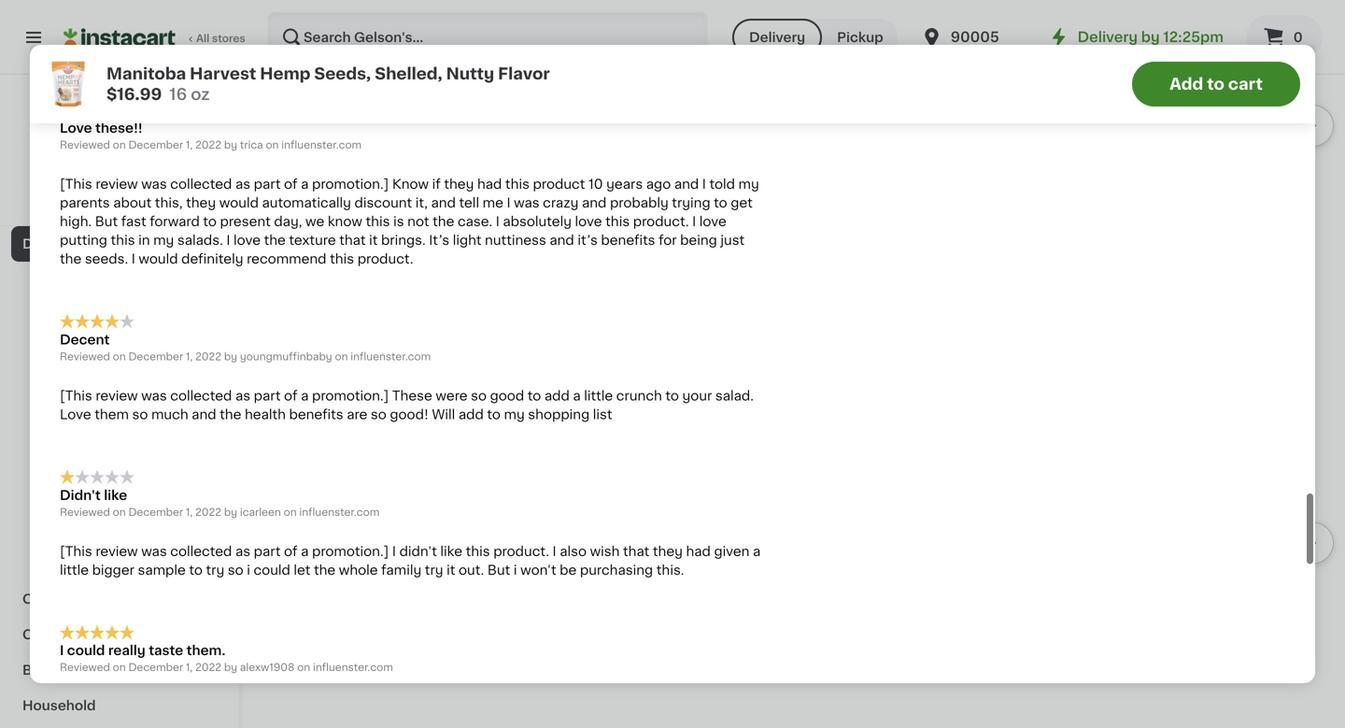 Task type: locate. For each thing, give the bounding box(es) containing it.
3 promotion.] from the top
[[312, 492, 389, 505]]

1 vertical spatial that
[[623, 648, 650, 661]]

reviewed on december 1, 2022 by icarleen on influenster.com
[[60, 610, 380, 620]]

reviewed inside love these!! reviewed on december 1, 2022 by trica on influenster.com
[[60, 243, 110, 253]]

0 horizontal spatial shelled,
[[375, 66, 443, 82]]

had inside [this review was collected as part of a promotion.] i didn't like this product.  i also wish that they had given a little bigger sample to try so i could let the whole family try it out. but i won't be purchasing this.
[[686, 648, 711, 661]]

if
[[432, 280, 441, 293]]

3 reviewed from the top
[[60, 454, 110, 464]]

was inside [this review was collected as part of a promotion.] i didn't like this product.  i also wish that they had given a little bigger sample to try so i could let the whole family try it out. but i won't be purchasing this.
[[141, 648, 167, 661]]

by left 12:25pm
[[1142, 30, 1160, 44]]

1 vertical spatial 1,
[[186, 454, 193, 464]]

love inside love these!! reviewed on december 1, 2022 by trica on influenster.com
[[60, 224, 92, 237]]

icarleen
[[240, 610, 281, 620]]

[this for [this review was collected as part of a promotion.] i didn't like this product.  i also wish that they had given a little bigger sample to try so i could let the whole family try it out. but i won't be purchasing this.
[[60, 648, 92, 661]]

None search field
[[267, 11, 709, 64]]

0 horizontal spatial nutty
[[446, 66, 495, 82]]

gelson's link
[[90, 97, 148, 155]]

good right shake
[[566, 125, 600, 138]]

salted
[[621, 196, 663, 209]]

review for well
[[96, 125, 138, 138]]

0 vertical spatial they
[[444, 280, 474, 293]]

noodles
[[34, 379, 89, 393]]

[this review was collected as part of a promotion.] i didn't like this product.  i also wish that they had given a little bigger sample to try so i could let the whole family try it out. but i won't be purchasing this.
[[60, 648, 761, 679]]

[this review was collected as part of a promotion.] know if they had this product 10 years ago and i told my parents about this, they would automatically discount it, and tell me i was crazy and probably trying to get high. but fast forward to present day, we know this is not the case. i absolutely love this product. i love putting this in my salads. i love the texture that it brings. it's light nuttiness and it's benefits for being just the seeds. i would definitely recommend this product.
[[60, 280, 760, 368]]

as inside [this review was collected as part of a promotion.] i didn't like this product.  i also wish that they had given a little bigger sample to try so i could let the whole family try it out. but i won't be purchasing this.
[[235, 648, 251, 661]]

of up automatically
[[284, 280, 298, 293]]

love up it's
[[575, 318, 602, 331]]

2 part from the top
[[254, 280, 281, 293]]

of for benefits
[[284, 492, 298, 505]]

16 inside the manitoba harvest hemp seeds, shelled, nutty flavor $16.99 16 oz
[[169, 86, 187, 102]]

out.
[[459, 666, 484, 679]]

part inside [this review was collected as part of a promotion.] know if they had this product 10 years ago and i told my parents about this, they would automatically discount it, and tell me i was crazy and probably trying to get high. but fast forward to present day, we know this is not the case. i absolutely love this product. i love putting this in my salads. i love the texture that it brings. it's light nuttiness and it's benefits for being just the seeds. i would definitely recommend this product.
[[254, 280, 281, 293]]

had up me
[[478, 280, 502, 293]]

family inside [this review was collected as part of a promotion.] i didn't like this product.  i also wish that they had given a little bigger sample to try so i could let the whole family try it out. but i won't be purchasing this.
[[382, 666, 422, 679]]

manitoba down "$ 16 99"
[[698, 196, 760, 209]]

seeds
[[550, 215, 591, 228]]

0 horizontal spatial in
[[138, 336, 150, 350]]

was inside [this review was collected as part of a promotion.] these were so good to add a little crunch to your salad. love them so much and the health benefits are so good! will add to my shopping list
[[141, 492, 167, 505]]

dry down "know"
[[339, 341, 377, 361]]

dry down liquor
[[22, 237, 47, 250]]

fast
[[121, 318, 146, 331]]

1 part from the top
[[254, 125, 281, 138]]

condiments & sauces
[[22, 593, 172, 606]]

0 vertical spatial flavor
[[498, 66, 550, 82]]

gelson's up the pumpkin
[[489, 196, 546, 209]]

4 collected from the top
[[170, 648, 232, 661]]

of down fircosmetics on the top
[[284, 125, 298, 138]]

dry
[[22, 237, 47, 250], [339, 341, 377, 361], [71, 557, 95, 570]]

shelled, inside manitoba harvest hemp seeds, shelled, nutty flavor
[[746, 215, 798, 228]]

1 vertical spatial more dry goods
[[34, 557, 142, 570]]

pasta inside pasta & pizza sauces link
[[34, 451, 70, 464]]

1, down save
[[186, 243, 193, 253]]

1 horizontal spatial more dry goods link
[[280, 339, 450, 362]]

december left 13,
[[128, 87, 183, 97]]

1 vertical spatial dry
[[339, 341, 377, 361]]

they up tell
[[444, 280, 474, 293]]

review for them
[[96, 492, 138, 505]]

will
[[432, 511, 455, 524]]

meals
[[79, 344, 118, 357]]

by left fircosmetics on the top
[[231, 87, 244, 97]]

2 vertical spatial it
[[447, 666, 456, 679]]

1 vertical spatial harvest
[[763, 196, 814, 209]]

2 reviewed from the top
[[60, 243, 110, 253]]

0 horizontal spatial 10
[[291, 171, 314, 191]]

0 vertical spatial more
[[280, 341, 334, 361]]

$ inside $ 4 99
[[493, 172, 500, 182]]

not
[[408, 318, 430, 331]]

this
[[506, 280, 530, 293], [366, 318, 390, 331], [606, 318, 630, 331], [111, 336, 135, 350], [330, 355, 354, 368], [466, 648, 490, 661]]

2 horizontal spatial love
[[700, 318, 727, 331]]

0 vertical spatial more dry goods link
[[280, 339, 450, 362]]

more dry goods link up "condiments & sauces"
[[11, 546, 227, 581]]

by left trica
[[224, 243, 237, 253]]

part down fircosmetics on the top
[[254, 125, 281, 138]]

that inside [this review was collected as part of a promotion.] i didn't like this product.  i also wish that they had given a little bigger sample to try so i could let the whole family try it out. but i won't be purchasing this.
[[623, 648, 650, 661]]

1 vertical spatial pasta
[[34, 308, 70, 322]]

add for add to cart
[[1170, 76, 1204, 92]]

beer & cider link
[[11, 155, 227, 191]]

review for little
[[96, 648, 138, 661]]

0 vertical spatial more dry goods
[[280, 341, 450, 361]]

roasted
[[549, 196, 604, 209]]

i left could
[[247, 666, 250, 679]]

part inside [this review was collected as part of a promotion.] i didn't like this product.  i also wish that they had given a little bigger sample to try so i could let the whole family try it out. but i won't be purchasing this.
[[254, 648, 281, 661]]

0 horizontal spatial family
[[382, 666, 422, 679]]

2 love from the top
[[60, 511, 91, 524]]

this.
[[657, 666, 685, 679]]

[this up the amazing
[[60, 125, 92, 138]]

1 horizontal spatial 10
[[589, 280, 603, 293]]

0 horizontal spatial hemp
[[260, 66, 311, 82]]

0 vertical spatial harvest
[[190, 66, 256, 82]]

more dry goods
[[280, 341, 450, 361], [34, 557, 142, 570]]

1 vertical spatial 4
[[489, 233, 496, 243]]

1 horizontal spatial add
[[432, 408, 459, 421]]

oz inside the manitoba harvest hemp seeds, shelled, nutty flavor $16.99 16 oz
[[191, 86, 210, 102]]

4 december from the top
[[128, 610, 183, 620]]

cart
[[1229, 76, 1264, 92]]

0 horizontal spatial had
[[478, 280, 502, 293]]

as left well
[[155, 144, 170, 157]]

was for [this review was collected as part of a promotion.] know if they had this product 10 years ago and i told my parents about this, they would automatically discount it, and tell me i was crazy and probably trying to get high. but fast forward to present day, we know this is not the case. i absolutely love this product. i love putting this in my salads. i love the texture that it brings. it's light nuttiness and it's benefits for being just the seeds. i would definitely recommend this product.
[[141, 280, 167, 293]]

stores
[[212, 33, 246, 43]]

goods up condiments & sauces link
[[98, 557, 142, 570]]

on left 12
[[266, 243, 279, 253]]

0 horizontal spatial dry
[[22, 237, 47, 250]]

could
[[254, 666, 291, 679]]

to right sample
[[189, 666, 203, 679]]

1 vertical spatial family
[[382, 666, 422, 679]]

1 horizontal spatial in
[[331, 269, 341, 279]]

add down were
[[459, 511, 484, 524]]

gelson's inside gelson's roasted & salted pumpkin seeds 4 oz
[[489, 196, 546, 209]]

of
[[284, 125, 298, 138], [652, 125, 666, 138], [284, 280, 298, 293], [284, 492, 298, 505], [284, 648, 298, 661]]

and down protein
[[459, 144, 483, 157]]

2022 right 13,
[[202, 87, 228, 97]]

to left cart
[[1208, 76, 1225, 92]]

in left stock
[[331, 269, 341, 279]]

1 love from the top
[[60, 224, 92, 237]]

2 vertical spatial product.
[[494, 648, 550, 661]]

0 vertical spatial 1,
[[186, 243, 193, 253]]

& inside gelson's roasted & salted pumpkin seeds 4 oz
[[608, 196, 618, 209]]

a down many
[[301, 280, 309, 293]]

1 vertical spatial shelled,
[[746, 215, 798, 228]]

0 horizontal spatial product.
[[358, 355, 414, 368]]

3 [this from the top
[[60, 492, 92, 505]]

hard beverages
[[22, 131, 130, 144]]

0 vertical spatial canned
[[34, 415, 85, 428]]

so left could
[[228, 666, 244, 679]]

2 december from the top
[[128, 243, 183, 253]]

influenster.com inside yummy reviewed on december 13, 2022 by fircosmetics on influenster.com
[[330, 87, 410, 97]]

4
[[500, 171, 514, 191], [489, 233, 496, 243]]

3 1, from the top
[[186, 610, 193, 620]]

manitoba inside manitoba harvest hemp seeds, shelled, nutty flavor
[[698, 196, 760, 209]]

seeds, right chia
[[409, 196, 454, 209]]

2 horizontal spatial seeds,
[[698, 215, 742, 228]]

product. up won't
[[494, 648, 550, 661]]

i up "definitely"
[[227, 336, 230, 350]]

99 inside "$ 16 99"
[[732, 172, 746, 182]]

flavor for manitoba harvest hemp seeds, shelled, nutty flavor $16.99 16 oz
[[498, 66, 550, 82]]

reviewed down canned tomato
[[60, 454, 110, 464]]

good inside [this review was collected as part of a promotion.] these were so good to add a little crunch to your salad. love them so much and the health benefits are so good! will add to my shopping list
[[490, 492, 525, 505]]

1 $ from the left
[[284, 172, 291, 182]]

1 horizontal spatial benefits
[[601, 336, 656, 350]]

gelson's logo image
[[101, 97, 137, 133]]

reviewed on december 1, 2022 by youngmuffinbaby on influenster.com
[[60, 454, 431, 464]]

2 collected from the top
[[170, 280, 232, 293]]

pasta inside pasta link
[[34, 308, 70, 322]]

condiments
[[22, 593, 106, 606]]

review inside [this review was collected as part of a promotion.] i added it to protein shake good source of vitamins amazing taste as well i would recommend to my gym friends and family
[[96, 125, 138, 138]]

0 horizontal spatial i
[[247, 666, 250, 679]]

as for to
[[235, 648, 251, 661]]

1 horizontal spatial add
[[545, 492, 570, 505]]

$ for 4
[[493, 172, 500, 182]]

[this inside [this review was collected as part of a promotion.] know if they had this product 10 years ago and i told my parents about this, they would automatically discount it, and tell me i was crazy and probably trying to get high. but fast forward to present day, we know this is not the case. i absolutely love this product. i love putting this in my salads. i love the texture that it brings. it's light nuttiness and it's benefits for being just the seeds. i would definitely recommend this product.
[[60, 280, 92, 293]]

1 horizontal spatial hemp
[[818, 196, 858, 209]]

gelson's
[[90, 139, 148, 152], [489, 196, 546, 209], [58, 199, 104, 209]]

promotion.] for i
[[312, 648, 389, 661]]

1 horizontal spatial family
[[487, 144, 527, 157]]

2 $ from the left
[[701, 172, 708, 182]]

1 horizontal spatial had
[[686, 648, 711, 661]]

more dry goods inside the more dry goods link
[[34, 557, 142, 570]]

0 vertical spatial little
[[584, 492, 613, 505]]

0 horizontal spatial 4
[[489, 233, 496, 243]]

gelson's up beer & cider link
[[90, 139, 148, 152]]

part for try
[[254, 648, 281, 661]]

1 collected from the top
[[170, 125, 232, 138]]

hard
[[22, 131, 55, 144]]

would up present
[[219, 299, 259, 312]]

0 horizontal spatial that
[[339, 336, 366, 350]]

love down present
[[234, 336, 261, 350]]

4 review from the top
[[96, 648, 138, 661]]

1 horizontal spatial they
[[444, 280, 474, 293]]

to left protein
[[457, 125, 471, 138]]

it inside [this review was collected as part of a promotion.] i added it to protein shake good source of vitamins amazing taste as well i would recommend to my gym friends and family
[[445, 125, 454, 138]]

liquor
[[22, 202, 65, 215]]

promotion.] up gym
[[312, 125, 389, 138]]

collected inside [this review was collected as part of a promotion.] i added it to protein shake good source of vitamins amazing taste as well i would recommend to my gym friends and family
[[170, 125, 232, 138]]

hemp inside manitoba harvest hemp seeds, shelled, nutty flavor
[[818, 196, 858, 209]]

review inside [this review was collected as part of a promotion.] these were so good to add a little crunch to your salad. love them so much and the health benefits are so good! will add to my shopping list
[[96, 492, 138, 505]]

1, up much
[[186, 454, 193, 464]]

add down it's
[[432, 408, 459, 421]]

december down these!!
[[128, 243, 183, 253]]

0 horizontal spatial benefits
[[289, 511, 344, 524]]

flavor inside manitoba harvest hemp seeds, shelled, nutty flavor
[[842, 215, 882, 228]]

and
[[459, 144, 483, 157], [675, 280, 699, 293], [431, 299, 456, 312], [582, 299, 607, 312], [550, 336, 575, 350], [192, 511, 216, 524]]

that inside [this review was collected as part of a promotion.] know if they had this product 10 years ago and i told my parents about this, they would automatically discount it, and tell me i was crazy and probably trying to get high. but fast forward to present day, we know this is not the case. i absolutely love this product. i love putting this in my salads. i love the texture that it brings. it's light nuttiness and it's benefits for being just the seeds. i would definitely recommend this product.
[[339, 336, 366, 350]]

had inside [this review was collected as part of a promotion.] know if they had this product 10 years ago and i told my parents about this, they would automatically discount it, and tell me i was crazy and probably trying to get high. but fast forward to present day, we know this is not the case. i absolutely love this product. i love putting this in my salads. i love the texture that it brings. it's light nuttiness and it's benefits for being just the seeds. i would definitely recommend this product.
[[478, 280, 502, 293]]

2 item carousel region from the top
[[280, 384, 1335, 721]]

they
[[444, 280, 474, 293], [186, 299, 216, 312], [653, 648, 683, 661]]

would inside [this review was collected as part of a promotion.] i added it to protein shake good source of vitamins amazing taste as well i would recommend to my gym friends and family
[[210, 144, 249, 157]]

add to cart button
[[1133, 62, 1301, 107]]

0 vertical spatial 16
[[169, 86, 187, 102]]

try down didn't
[[425, 666, 444, 679]]

item carousel region
[[280, 0, 1335, 310], [280, 384, 1335, 721]]

0 vertical spatial good
[[566, 125, 600, 138]]

review inside [this review was collected as part of a promotion.] i didn't like this product.  i also wish that they had given a little bigger sample to try so i could let the whole family try it out. but i won't be purchasing this.
[[96, 648, 138, 661]]

salads.
[[177, 336, 223, 350]]

2 [this from the top
[[60, 280, 92, 293]]

manitoba harvest hemp seeds, shelled, nutty flavor
[[698, 196, 882, 228]]

16 right the $16.99
[[169, 86, 187, 102]]

1 horizontal spatial love
[[575, 318, 602, 331]]

december up soups
[[128, 610, 183, 620]]

to down the told
[[714, 299, 728, 312]]

would right well
[[210, 144, 249, 157]]

0 vertical spatial hemp
[[260, 66, 311, 82]]

a down youngmuffinbaby
[[301, 492, 309, 505]]

a inside [this review was collected as part of a promotion.] know if they had this product 10 years ago and i told my parents about this, they would automatically discount it, and tell me i was crazy and probably trying to get high. but fast forward to present day, we know this is not the case. i absolutely love this product. i love putting this in my salads. i love the texture that it brings. it's light nuttiness and it's benefits for being just the seeds. i would definitely recommend this product.
[[301, 280, 309, 293]]

influenster.com
[[330, 87, 410, 97], [282, 243, 362, 253], [351, 454, 431, 464], [299, 610, 380, 620]]

1 horizontal spatial product group
[[489, 392, 683, 670]]

$ inside "$ 16 99"
[[701, 172, 708, 182]]

to inside button
[[1208, 76, 1225, 92]]

beverages
[[58, 131, 130, 144]]

as inside [this review was collected as part of a promotion.] know if they had this product 10 years ago and i told my parents about this, they would automatically discount it, and tell me i was crazy and probably trying to get high. but fast forward to present day, we know this is not the case. i absolutely love this product. i love putting this in my salads. i love the texture that it brings. it's light nuttiness and it's benefits for being just the seeds. i would definitely recommend this product.
[[235, 280, 251, 293]]

1 horizontal spatial good
[[566, 125, 600, 138]]

1 vertical spatial recommend
[[247, 355, 327, 368]]

it,
[[416, 299, 428, 312]]

love
[[60, 224, 92, 237], [60, 511, 91, 524]]

know
[[328, 318, 363, 331]]

16 down vitamins
[[708, 171, 730, 191]]

was for [this review was collected as part of a promotion.] these were so good to add a little crunch to your salad. love them so much and the health benefits are so good! will add to my shopping list
[[141, 492, 167, 505]]

wish
[[590, 648, 620, 661]]

1 vertical spatial 10
[[589, 280, 603, 293]]

[this inside [this review was collected as part of a promotion.] i didn't like this product.  i also wish that they had given a little bigger sample to try so i could let the whole family try it out. but i won't be purchasing this.
[[60, 648, 92, 661]]

oz down the pumpkin
[[499, 233, 511, 243]]

service type group
[[733, 19, 899, 56]]

sauces inside pasta & pizza sauces link
[[124, 451, 173, 464]]

forward
[[150, 318, 200, 331]]

promotion.] inside [this review was collected as part of a promotion.] i added it to protein shake good source of vitamins amazing taste as well i would recommend to my gym friends and family
[[312, 125, 389, 138]]

0 horizontal spatial 99
[[515, 172, 530, 182]]

1 vertical spatial they
[[186, 299, 216, 312]]

reviewed down "condiments & sauces"
[[60, 610, 110, 620]]

try
[[206, 666, 225, 679], [425, 666, 444, 679]]

0 horizontal spatial $
[[284, 172, 291, 182]]

me
[[483, 299, 504, 312]]

of inside [this review was collected as part of a promotion.] these were so good to add a little crunch to your salad. love them so much and the health benefits are so good! will add to my shopping list
[[284, 492, 298, 505]]

10 left years
[[589, 280, 603, 293]]

hemp for manitoba harvest hemp seeds, shelled, nutty flavor
[[818, 196, 858, 209]]

2 vertical spatial add
[[432, 408, 459, 421]]

reviewed
[[60, 87, 110, 97], [60, 243, 110, 253], [60, 454, 110, 464], [60, 610, 110, 620]]

99 inside $ 4 99
[[515, 172, 530, 182]]

2 product group from the left
[[489, 392, 683, 670]]

but right out.
[[488, 666, 511, 679]]

the left health
[[220, 511, 242, 524]]

bigger
[[92, 666, 134, 679]]

hemp for manitoba harvest hemp seeds, shelled, nutty flavor $16.99 16 oz
[[260, 66, 311, 82]]

1 vertical spatial would
[[219, 299, 259, 312]]

added
[[400, 125, 442, 138]]

1 product group from the left
[[280, 392, 474, 651]]

1 horizontal spatial delivery
[[1078, 30, 1138, 44]]

salad.
[[716, 492, 754, 505]]

i left won't
[[514, 666, 517, 679]]

harvest inside the manitoba harvest hemp seeds, shelled, nutty flavor $16.99 16 oz
[[190, 66, 256, 82]]

to inside [this review was collected as part of a promotion.] i didn't like this product.  i also wish that they had given a little bigger sample to try so i could let the whole family try it out. but i won't be purchasing this.
[[189, 666, 203, 679]]

1 reviewed from the top
[[60, 87, 110, 97]]

are
[[347, 511, 368, 524]]

2 review from the top
[[96, 280, 138, 293]]

it inside [this review was collected as part of a promotion.] know if they had this product 10 years ago and i told my parents about this, they would automatically discount it, and tell me i was crazy and probably trying to get high. but fast forward to present day, we know this is not the case. i absolutely love this product. i love putting this in my salads. i love the texture that it brings. it's light nuttiness and it's benefits for being just the seeds. i would definitely recommend this product.
[[369, 336, 378, 350]]

collected for much
[[170, 492, 232, 505]]

present
[[220, 318, 271, 331]]

would down forward
[[139, 355, 178, 368]]

i
[[392, 125, 396, 138], [203, 144, 206, 157], [703, 280, 706, 293], [507, 299, 511, 312], [496, 318, 500, 331], [693, 318, 697, 331], [227, 336, 230, 350], [132, 355, 135, 368], [392, 648, 396, 661], [553, 648, 557, 661]]

influenster.com up [this review was collected as part of a promotion.] i added it to protein shake good source of vitamins amazing taste as well i would recommend to my gym friends and family
[[330, 87, 410, 97]]

health
[[245, 511, 286, 524]]

[this inside [this review was collected as part of a promotion.] i added it to protein shake good source of vitamins amazing taste as well i would recommend to my gym friends and family
[[60, 125, 92, 138]]

more dry goods link
[[280, 339, 450, 362], [11, 546, 227, 581]]

0 vertical spatial would
[[210, 144, 249, 157]]

1 vertical spatial little
[[60, 666, 89, 679]]

of for i
[[284, 648, 298, 661]]

1 review from the top
[[96, 125, 138, 138]]

to up shopping
[[528, 492, 541, 505]]

hemp
[[260, 66, 311, 82], [818, 196, 858, 209]]

$ inside $ 10 49
[[284, 172, 291, 182]]

was up much
[[141, 492, 167, 505]]

influenster.com up whole
[[299, 610, 380, 620]]

99 up manitoba harvest hemp seeds, shelled, nutty flavor
[[732, 172, 746, 182]]

collected for would
[[170, 125, 232, 138]]

1 vertical spatial flavor
[[842, 215, 882, 228]]

1 horizontal spatial but
[[488, 666, 511, 679]]

1 vertical spatial canned
[[22, 628, 75, 641]]

part for to
[[254, 125, 281, 138]]

4 [this from the top
[[60, 648, 92, 661]]

harvest inside manitoba harvest hemp seeds, shelled, nutty flavor
[[763, 196, 814, 209]]

2 1, from the top
[[186, 454, 193, 464]]

1 horizontal spatial manitoba
[[698, 196, 760, 209]]

2 promotion.] from the top
[[312, 280, 389, 293]]

more dry goods down "know"
[[280, 341, 450, 361]]

my
[[353, 144, 373, 157], [739, 280, 760, 293], [153, 336, 174, 350], [504, 511, 525, 524]]

0 vertical spatial product.
[[633, 318, 689, 331]]

1 vertical spatial add
[[34, 199, 56, 209]]

it left brings.
[[369, 336, 378, 350]]

12
[[280, 250, 291, 260]]

seeds, inside the manitoba harvest hemp seeds, shelled, nutty flavor $16.99 16 oz
[[314, 66, 371, 82]]

16 oz
[[698, 250, 724, 260]]

and down if
[[431, 299, 456, 312]]

1 item carousel region from the top
[[280, 0, 1335, 310]]

1 vertical spatial hemp
[[818, 196, 858, 209]]

$16.99
[[107, 86, 162, 102]]

2 99 from the left
[[515, 172, 530, 182]]

was inside [this review was collected as part of a promotion.] i added it to protein shake good source of vitamins amazing taste as well i would recommend to my gym friends and family
[[141, 125, 167, 138]]

the
[[433, 318, 455, 331], [264, 336, 286, 350], [60, 355, 82, 368], [220, 511, 242, 524], [314, 666, 336, 679]]

little
[[584, 492, 613, 505], [60, 666, 89, 679]]

that down "know"
[[339, 336, 366, 350]]

0 horizontal spatial they
[[186, 299, 216, 312]]

seeds, for manitoba harvest hemp seeds, shelled, nutty flavor
[[698, 215, 742, 228]]

2 horizontal spatial they
[[653, 648, 683, 661]]

beer
[[22, 166, 54, 179]]

of inside [this review was collected as part of a promotion.] i didn't like this product.  i also wish that they had given a little bigger sample to try so i could let the whole family try it out. but i won't be purchasing this.
[[284, 648, 298, 661]]

1 horizontal spatial flavor
[[842, 215, 882, 228]]

be
[[560, 666, 577, 679]]

family down protein
[[487, 144, 527, 157]]

pickup
[[838, 31, 884, 44]]

harvest
[[190, 66, 256, 82], [763, 196, 814, 209]]

pasta for pasta
[[34, 308, 70, 322]]

reviewed inside yummy reviewed on december 13, 2022 by fircosmetics on influenster.com
[[60, 87, 110, 97]]

little inside [this review was collected as part of a promotion.] i didn't like this product.  i also wish that they had given a little bigger sample to try so i could let the whole family try it out. but i won't be purchasing this.
[[60, 666, 89, 679]]

0 vertical spatial 10
[[291, 171, 314, 191]]

1 vertical spatial item carousel region
[[280, 384, 1335, 721]]

dry goods & pasta link
[[11, 226, 227, 262]]

1 horizontal spatial 4
[[500, 171, 514, 191]]

so right them at the left
[[132, 511, 148, 524]]

it up friends
[[445, 125, 454, 138]]

seeds, inside manitoba harvest hemp seeds, shelled, nutty flavor
[[698, 215, 742, 228]]

delivery for delivery
[[750, 31, 806, 44]]

1 horizontal spatial that
[[623, 648, 650, 661]]

red
[[320, 196, 347, 209]]

3 part from the top
[[254, 492, 281, 505]]

collected inside [this review was collected as part of a promotion.] these were so good to add a little crunch to your salad. love them so much and the health benefits are so good! will add to my shopping list
[[170, 492, 232, 505]]

&
[[57, 166, 68, 179], [608, 196, 618, 209], [98, 237, 109, 250], [121, 344, 132, 357], [73, 451, 84, 464], [109, 593, 120, 606], [127, 628, 138, 641]]

more dry goods link down "know"
[[280, 339, 450, 362]]

product group
[[280, 392, 474, 651], [489, 392, 683, 670]]

part inside [this review was collected as part of a promotion.] i added it to protein shake good source of vitamins amazing taste as well i would recommend to my gym friends and family
[[254, 125, 281, 138]]

won't
[[521, 666, 557, 679]]

shelled, up added
[[375, 66, 443, 82]]

part down 12
[[254, 280, 281, 293]]

as for they
[[235, 280, 251, 293]]

was for [this review was collected as part of a promotion.] i didn't like this product.  i also wish that they had given a little bigger sample to try so i could let the whole family try it out. but i won't be purchasing this.
[[141, 648, 167, 661]]

rewards
[[106, 199, 152, 209]]

1 horizontal spatial i
[[514, 666, 517, 679]]

good
[[566, 125, 600, 138], [490, 492, 525, 505]]

that up purchasing
[[623, 648, 650, 661]]

part for the
[[254, 492, 281, 505]]

beans link
[[11, 475, 227, 510]]

0 horizontal spatial seeds,
[[314, 66, 371, 82]]

1 [this from the top
[[60, 125, 92, 138]]

as for recommend
[[235, 125, 251, 138]]

0 vertical spatial in
[[331, 269, 341, 279]]

2 vertical spatial they
[[653, 648, 683, 661]]

delivery inside 'link'
[[1078, 30, 1138, 44]]

1 99 from the left
[[732, 172, 746, 182]]

90005
[[951, 30, 1000, 44]]

bob's red mill chia seeds, organic
[[280, 196, 454, 228]]

list
[[593, 511, 613, 524]]

by inside yummy reviewed on december 13, 2022 by fircosmetics on influenster.com
[[231, 87, 244, 97]]

1 vertical spatial nutty
[[801, 215, 839, 228]]

1 december from the top
[[128, 87, 183, 97]]

a
[[301, 125, 309, 138], [301, 280, 309, 293], [301, 492, 309, 505], [573, 492, 581, 505], [301, 648, 309, 661], [753, 648, 761, 661]]

[this for [this review was collected as part of a promotion.] these were so good to add a little crunch to your salad. love them so much and the health benefits are so good! will add to my shopping list
[[60, 492, 92, 505]]

flavor inside the manitoba harvest hemp seeds, shelled, nutty flavor $16.99 16 oz
[[498, 66, 550, 82]]

pasta up 'beans'
[[34, 451, 70, 464]]

collected inside [this review was collected as part of a promotion.] know if they had this product 10 years ago and i told my parents about this, they would automatically discount it, and tell me i was crazy and probably trying to get high. but fast forward to present day, we know this is not the case. i absolutely love this product. i love putting this in my salads. i love the texture that it brings. it's light nuttiness and it's benefits for being just the seeds. i would definitely recommend this product.
[[170, 280, 232, 293]]

manitoba up the $16.99
[[107, 66, 186, 82]]

1 1, from the top
[[186, 243, 193, 253]]

gelson's for gelson's
[[90, 139, 148, 152]]

1 horizontal spatial $
[[493, 172, 500, 182]]

this up out.
[[466, 648, 490, 661]]

0 vertical spatial seeds,
[[314, 66, 371, 82]]

0
[[1294, 31, 1304, 44]]

reviewed down these!!
[[60, 243, 110, 253]]

i
[[247, 666, 250, 679], [514, 666, 517, 679]]

review up bigger
[[96, 648, 138, 661]]

source
[[604, 125, 649, 138]]

3 collected from the top
[[170, 492, 232, 505]]

my up get
[[739, 280, 760, 293]]

but up the boxed meals & sides
[[95, 318, 118, 331]]

99 for 4
[[515, 172, 530, 182]]

1 horizontal spatial harvest
[[763, 196, 814, 209]]

0 horizontal spatial harvest
[[190, 66, 256, 82]]

2 vertical spatial 1,
[[186, 610, 193, 620]]

to
[[1208, 76, 1225, 92], [457, 125, 471, 138], [336, 144, 349, 157], [155, 199, 166, 209], [714, 299, 728, 312], [203, 318, 217, 331], [528, 492, 541, 505], [666, 492, 679, 505], [487, 511, 501, 524], [189, 666, 203, 679]]

add
[[1170, 76, 1204, 92], [34, 199, 56, 209], [432, 408, 459, 421]]

review inside [this review was collected as part of a promotion.] know if they had this product 10 years ago and i told my parents about this, they would automatically discount it, and tell me i was crazy and probably trying to get high. but fast forward to present day, we know this is not the case. i absolutely love this product. i love putting this in my salads. i love the texture that it brings. it's light nuttiness and it's benefits for being just the seeds. i would definitely recommend this product.
[[96, 280, 138, 293]]

4 part from the top
[[254, 648, 281, 661]]

3 review from the top
[[96, 492, 138, 505]]

1 horizontal spatial seeds,
[[409, 196, 454, 209]]

canned for canned goods & soups
[[22, 628, 75, 641]]

of for gym
[[284, 125, 298, 138]]

1 promotion.] from the top
[[312, 125, 389, 138]]

0 horizontal spatial try
[[206, 666, 225, 679]]

as inside [this review was collected as part of a promotion.] these were so good to add a little crunch to your salad. love them so much and the health benefits are so good! will add to my shopping list
[[235, 492, 251, 505]]

& left sides
[[121, 344, 132, 357]]

0 vertical spatial that
[[339, 336, 366, 350]]

review up taste
[[96, 125, 138, 138]]

promotion.] inside [this review was collected as part of a promotion.] i didn't like this product.  i also wish that they had given a little bigger sample to try so i could let the whole family try it out. but i won't be purchasing this.
[[312, 648, 389, 661]]

nutty inside manitoba harvest hemp seeds, shelled, nutty flavor
[[801, 215, 839, 228]]

3 $ from the left
[[493, 172, 500, 182]]

i down trying on the top
[[693, 318, 697, 331]]

benefits down probably
[[601, 336, 656, 350]]

1 vertical spatial sauces
[[123, 593, 172, 606]]

harvest for manitoba harvest hemp seeds, shelled, nutty flavor $16.99 16 oz
[[190, 66, 256, 82]]

0 horizontal spatial manitoba
[[107, 66, 186, 82]]

so
[[471, 492, 487, 505], [132, 511, 148, 524], [371, 511, 387, 524], [228, 666, 244, 679]]

1 horizontal spatial try
[[425, 666, 444, 679]]

nutty inside the manitoba harvest hemp seeds, shelled, nutty flavor $16.99 16 oz
[[446, 66, 495, 82]]

4 promotion.] from the top
[[312, 648, 389, 661]]

december inside yummy reviewed on december 13, 2022 by fircosmetics on influenster.com
[[128, 87, 183, 97]]

0 horizontal spatial little
[[60, 666, 89, 679]]

part inside [this review was collected as part of a promotion.] these were so good to add a little crunch to your salad. love them so much and the health benefits are so good! will add to my shopping list
[[254, 492, 281, 505]]



Task type: vqa. For each thing, say whether or not it's contained in the screenshot.
part inside [This review was collected as part of a promotion.] I didn't like this product.  I also wish that they had given a little bigger sample to try so i could let the whole family try it out. But i won't be purchasing this.
yes



Task type: describe. For each thing, give the bounding box(es) containing it.
little inside [this review was collected as part of a promotion.] these were so good to add a little crunch to your salad. love them so much and the health benefits are so good! will add to my shopping list
[[584, 492, 613, 505]]

pasta & pizza sauces
[[34, 451, 173, 464]]

to left gym
[[336, 144, 349, 157]]

boxed meals & sides link
[[11, 333, 227, 368]]

they inside [this review was collected as part of a promotion.] i didn't like this product.  i also wish that they had given a little bigger sample to try so i could let the whole family try it out. but i won't be purchasing this.
[[653, 648, 683, 661]]

definitely
[[181, 355, 243, 368]]

being
[[681, 336, 718, 350]]

manitoba harvest hemp seeds, shelled, nutty flavor $16.99 16 oz
[[107, 66, 550, 102]]

2022 inside love these!! reviewed on december 1, 2022 by trica on influenster.com
[[195, 243, 222, 253]]

a right "given"
[[753, 648, 761, 661]]

on down these!!
[[113, 243, 126, 253]]

the up it's
[[433, 318, 455, 331]]

& up canned goods & soups link
[[109, 593, 120, 606]]

i down me
[[496, 318, 500, 331]]

my inside [this review was collected as part of a promotion.] these were so good to add a little crunch to your salad. love them so much and the health benefits are so good! will add to my shopping list
[[504, 511, 525, 524]]

household
[[22, 699, 96, 712]]

tell
[[459, 299, 480, 312]]

was for [this review was collected as part of a promotion.] i added it to protein shake good source of vitamins amazing taste as well i would recommend to my gym friends and family
[[141, 125, 167, 138]]

add for add gelson's rewards to save
[[34, 199, 56, 209]]

part for would
[[254, 280, 281, 293]]

to left your
[[666, 492, 679, 505]]

protein
[[474, 125, 521, 138]]

the inside [this review was collected as part of a promotion.] i didn't like this product.  i also wish that they had given a little bigger sample to try so i could let the whole family try it out. but i won't be purchasing this.
[[314, 666, 336, 679]]

$ 4 99
[[493, 171, 530, 191]]

all stores
[[196, 33, 246, 43]]

to left save
[[155, 199, 166, 209]]

influenster.com up these
[[351, 454, 431, 464]]

in inside 12 oz many in stock
[[331, 269, 341, 279]]

much
[[151, 511, 188, 524]]

vitamins
[[669, 125, 724, 138]]

item carousel region containing add
[[280, 384, 1335, 721]]

my down forward
[[153, 336, 174, 350]]

sauces inside condiments & sauces link
[[123, 593, 172, 606]]

1 vertical spatial product.
[[358, 355, 414, 368]]

nutty for manitoba harvest hemp seeds, shelled, nutty flavor $16.99 16 oz
[[446, 66, 495, 82]]

0 vertical spatial dry
[[22, 237, 47, 250]]

0 horizontal spatial love
[[234, 336, 261, 350]]

shopping
[[528, 511, 590, 524]]

item carousel region containing 10
[[280, 0, 1335, 310]]

for
[[659, 336, 677, 350]]

the down putting
[[60, 355, 82, 368]]

boxed meals & sides
[[34, 344, 172, 357]]

my inside [this review was collected as part of a promotion.] i added it to protein shake good source of vitamins amazing taste as well i would recommend to my gym friends and family
[[353, 144, 373, 157]]

on up beans link
[[113, 454, 126, 464]]

seeds, for manitoba harvest hemp seeds, shelled, nutty flavor $16.99 16 oz
[[314, 66, 371, 82]]

we
[[306, 318, 325, 331]]

0 horizontal spatial add
[[459, 511, 484, 524]]

guarantee
[[144, 180, 198, 190]]

breakfast
[[22, 664, 88, 677]]

2022 left 'icarleen'
[[195, 610, 222, 620]]

oz inside gelson's roasted & salted pumpkin seeds 4 oz
[[499, 233, 511, 243]]

$ for 16
[[701, 172, 708, 182]]

well
[[173, 144, 199, 157]]

the inside [this review was collected as part of a promotion.] these were so good to add a little crunch to your salad. love them so much and the health benefits are so good! will add to my shopping list
[[220, 511, 242, 524]]

delivery for delivery by 12:25pm
[[1078, 30, 1138, 44]]

bob's
[[280, 196, 317, 209]]

mill
[[350, 196, 373, 209]]

didn't
[[400, 648, 437, 661]]

1, for to
[[186, 610, 193, 620]]

canned for canned tomato
[[34, 415, 85, 428]]

pasta inside dry goods & pasta link
[[112, 237, 150, 250]]

1, for and
[[186, 454, 193, 464]]

i right me
[[507, 299, 511, 312]]

canned tomato link
[[11, 404, 227, 439]]

on right fircosmetics on the top
[[314, 87, 327, 97]]

and left it's
[[550, 336, 575, 350]]

pasta for pasta & pizza sauces
[[34, 451, 70, 464]]

them
[[95, 511, 129, 524]]

on right 'icarleen'
[[284, 610, 297, 620]]

promotion.] for discount
[[312, 280, 389, 293]]

10 inside item carousel region
[[291, 171, 314, 191]]

it's
[[578, 336, 598, 350]]

2 try from the left
[[425, 666, 444, 679]]

friends
[[409, 144, 455, 157]]

a for were
[[301, 492, 309, 505]]

foods
[[88, 60, 129, 73]]

canned goods & soups
[[22, 628, 183, 641]]

these
[[392, 492, 433, 505]]

on up canned goods & soups
[[113, 610, 126, 620]]

flavor for manitoba harvest hemp seeds, shelled, nutty flavor
[[842, 215, 882, 228]]

by inside 'link'
[[1142, 30, 1160, 44]]

manitoba for manitoba harvest hemp seeds, shelled, nutty flavor $16.99 16 oz
[[107, 66, 186, 82]]

add to cart
[[1170, 76, 1264, 92]]

add gelson's rewards to save
[[34, 199, 193, 209]]

review for parents
[[96, 280, 138, 293]]

good inside [this review was collected as part of a promotion.] i added it to protein shake good source of vitamins amazing taste as well i would recommend to my gym friends and family
[[566, 125, 600, 138]]

december inside love these!! reviewed on december 1, 2022 by trica on influenster.com
[[128, 243, 183, 253]]

probably
[[610, 299, 669, 312]]

cider
[[71, 166, 108, 179]]

sides
[[135, 344, 172, 357]]

$ 10 49
[[284, 171, 330, 191]]

2 horizontal spatial product.
[[633, 318, 689, 331]]

2 i from the left
[[514, 666, 517, 679]]

this down probably
[[606, 318, 630, 331]]

parents
[[60, 299, 110, 312]]

1 horizontal spatial more
[[280, 341, 334, 361]]

to up salads.
[[203, 318, 217, 331]]

in inside [this review was collected as part of a promotion.] know if they had this product 10 years ago and i told my parents about this, they would automatically discount it, and tell me i was crazy and probably trying to get high. but fast forward to present day, we know this is not the case. i absolutely love this product. i love putting this in my salads. i love the texture that it brings. it's light nuttiness and it's benefits for being just the seeds. i would definitely recommend this product.
[[138, 336, 150, 350]]

trica
[[240, 243, 263, 253]]

$ for 10
[[284, 172, 291, 182]]

boxed
[[34, 344, 75, 357]]

whole
[[339, 666, 378, 679]]

on down prepared foods "link"
[[113, 87, 126, 97]]

99 for 16
[[732, 172, 746, 182]]

1 vertical spatial more
[[34, 557, 68, 570]]

2 vertical spatial dry
[[71, 557, 95, 570]]

1, inside love these!! reviewed on december 1, 2022 by trica on influenster.com
[[186, 243, 193, 253]]

product. inside [this review was collected as part of a promotion.] i didn't like this product.  i also wish that they had given a little bigger sample to try so i could let the whole family try it out. but i won't be purchasing this.
[[494, 648, 550, 661]]

your
[[683, 492, 713, 505]]

like
[[441, 648, 463, 661]]

high.
[[60, 318, 92, 331]]

to right will
[[487, 511, 501, 524]]

by inside love these!! reviewed on december 1, 2022 by trica on influenster.com
[[224, 243, 237, 253]]

[this for [this review was collected as part of a promotion.] i added it to protein shake good source of vitamins amazing taste as well i would recommend to my gym friends and family
[[60, 125, 92, 138]]

100%
[[48, 180, 76, 190]]

this down discount
[[366, 318, 390, 331]]

instacart logo image
[[64, 26, 176, 49]]

beans
[[34, 486, 75, 499]]

of right source
[[652, 125, 666, 138]]

so right are
[[371, 511, 387, 524]]

love inside [this review was collected as part of a promotion.] these were so good to add a little crunch to your salad. love them so much and the health benefits are so good! will add to my shopping list
[[60, 511, 91, 524]]

i left didn't
[[392, 648, 396, 661]]

organic
[[280, 215, 333, 228]]

recommend inside [this review was collected as part of a promotion.] know if they had this product 10 years ago and i told my parents about this, they would automatically discount it, and tell me i was crazy and probably trying to get high. but fast forward to present day, we know this is not the case. i absolutely love this product. i love putting this in my salads. i love the texture that it brings. it's light nuttiness and it's benefits for being just the seeds. i would definitely recommend this product.
[[247, 355, 327, 368]]

brings.
[[381, 336, 426, 350]]

2 vertical spatial 16
[[698, 250, 709, 260]]

goods down liquor
[[50, 237, 95, 250]]

[this for [this review was collected as part of a promotion.] know if they had this product 10 years ago and i told my parents about this, they would automatically discount it, and tell me i was crazy and probably trying to get high. but fast forward to present day, we know this is not the case. i absolutely love this product. i love putting this in my salads. i love the texture that it brings. it's light nuttiness and it's benefits for being just the seeds. i would definitely recommend this product.
[[60, 280, 92, 293]]

this left product
[[506, 280, 530, 293]]

purchasing
[[580, 666, 653, 679]]

90005 button
[[921, 11, 1033, 64]]

3 december from the top
[[128, 454, 183, 464]]

2022 inside yummy reviewed on december 13, 2022 by fircosmetics on influenster.com
[[202, 87, 228, 97]]

i up gym
[[392, 125, 396, 138]]

this inside [this review was collected as part of a promotion.] i didn't like this product.  i also wish that they had given a little bigger sample to try so i could let the whole family try it out. but i won't be purchasing this.
[[466, 648, 490, 661]]

gym
[[377, 144, 406, 157]]

100% satisfaction guarantee
[[48, 180, 198, 190]]

harvest for manitoba harvest hemp seeds, shelled, nutty flavor
[[763, 196, 814, 209]]

i right well
[[203, 144, 206, 157]]

add inside product group
[[432, 408, 459, 421]]

oz inside 12 oz many in stock
[[294, 250, 306, 260]]

1 horizontal spatial more dry goods
[[280, 341, 450, 361]]

(123)
[[350, 235, 375, 246]]

was up "absolutely"
[[514, 299, 540, 312]]

& down 'liquor' "link"
[[98, 237, 109, 250]]

goods down "condiments & sauces"
[[79, 628, 123, 641]]

i right seeds. at the left
[[132, 355, 135, 368]]

shelled, for manitoba harvest hemp seeds, shelled, nutty flavor $16.99 16 oz
[[375, 66, 443, 82]]

benefits inside [this review was collected as part of a promotion.] know if they had this product 10 years ago and i told my parents about this, they would automatically discount it, and tell me i was crazy and probably trying to get high. but fast forward to present day, we know this is not the case. i absolutely love this product. i love putting this in my salads. i love the texture that it brings. it's light nuttiness and it's benefits for being just the seeds. i would definitely recommend this product.
[[601, 336, 656, 350]]

all stores link
[[64, 11, 247, 64]]

by left youngmuffinbaby
[[224, 454, 237, 464]]

amazing
[[60, 144, 115, 157]]

condiments & sauces link
[[11, 581, 227, 617]]

given
[[714, 648, 750, 661]]

shake
[[524, 125, 563, 138]]

goods down not
[[381, 341, 450, 361]]

by left 'icarleen'
[[224, 610, 237, 620]]

$ 16 99
[[701, 171, 746, 191]]

& left pizza
[[73, 451, 84, 464]]

product group containing add
[[280, 392, 474, 651]]

on right youngmuffinbaby
[[335, 454, 348, 464]]

prepared foods link
[[11, 49, 227, 84]]

a for didn't
[[301, 648, 309, 661]]

and inside [this review was collected as part of a promotion.] these were so good to add a little crunch to your salad. love them so much and the health benefits are so good! will add to my shopping list
[[192, 511, 216, 524]]

10 inside [this review was collected as part of a promotion.] know if they had this product 10 years ago and i told my parents about this, they would automatically discount it, and tell me i was crazy and probably trying to get high. but fast forward to present day, we know this is not the case. i absolutely love this product. i love putting this in my salads. i love the texture that it brings. it's light nuttiness and it's benefits for being just the seeds. i would definitely recommend this product.
[[589, 280, 603, 293]]

1 try from the left
[[206, 666, 225, 679]]

prepared foods
[[22, 60, 129, 73]]

these!!
[[95, 224, 143, 237]]

of for discount
[[284, 280, 298, 293]]

chia
[[376, 196, 406, 209]]

1 vertical spatial 16
[[708, 171, 730, 191]]

a for if
[[301, 280, 309, 293]]

so right were
[[471, 492, 487, 505]]

and right "crazy"
[[582, 299, 607, 312]]

this down texture
[[330, 355, 354, 368]]

i left "also"
[[553, 648, 557, 661]]

4 reviewed from the top
[[60, 610, 110, 620]]

so inside [this review was collected as part of a promotion.] i didn't like this product.  i also wish that they had given a little bigger sample to try so i could let the whole family try it out. but i won't be purchasing this.
[[228, 666, 244, 679]]

texture
[[289, 336, 336, 350]]

light
[[453, 336, 482, 350]]

is
[[394, 318, 404, 331]]

the down day,
[[264, 336, 286, 350]]

automatically
[[262, 299, 351, 312]]

tomato
[[89, 415, 138, 428]]

as for and
[[235, 492, 251, 505]]

and inside [this review was collected as part of a promotion.] i added it to protein shake good source of vitamins amazing taste as well i would recommend to my gym friends and family
[[459, 144, 483, 157]]

1 vertical spatial more dry goods link
[[11, 546, 227, 581]]

influenster.com inside love these!! reviewed on december 1, 2022 by trica on influenster.com
[[282, 243, 362, 253]]

a for added
[[301, 125, 309, 138]]

seeds, inside bob's red mill chia seeds, organic
[[409, 196, 454, 209]]

family inside [this review was collected as part of a promotion.] i added it to protein shake good source of vitamins amazing taste as well i would recommend to my gym friends and family
[[487, 144, 527, 157]]

gelson's for gelson's roasted & salted pumpkin seeds 4 oz
[[489, 196, 546, 209]]

& left soups
[[127, 628, 138, 641]]

youngmuffinbaby
[[240, 454, 332, 464]]

2 horizontal spatial dry
[[339, 341, 377, 361]]

benefits inside [this review was collected as part of a promotion.] these were so good to add a little crunch to your salad. love them so much and the health benefits are so good! will add to my shopping list
[[289, 511, 344, 524]]

it's
[[429, 336, 450, 350]]

product
[[533, 280, 585, 293]]

promotion.] for gym
[[312, 125, 389, 138]]

shelled, for manitoba harvest hemp seeds, shelled, nutty flavor
[[746, 215, 798, 228]]

save
[[168, 199, 193, 209]]

0 vertical spatial 4
[[500, 171, 514, 191]]

crazy
[[543, 299, 579, 312]]

seeds.
[[85, 355, 128, 368]]

manitoba for manitoba harvest hemp seeds, shelled, nutty flavor
[[698, 196, 760, 209]]

add button
[[396, 397, 468, 431]]

1 i from the left
[[247, 666, 250, 679]]

0 vertical spatial add
[[545, 492, 570, 505]]

were
[[436, 492, 468, 505]]

it inside [this review was collected as part of a promotion.] i didn't like this product.  i also wish that they had given a little bigger sample to try so i could let the whole family try it out. but i won't be purchasing this.
[[447, 666, 456, 679]]

4 inside gelson's roasted & salted pumpkin seeds 4 oz
[[489, 233, 496, 243]]

2 vertical spatial would
[[139, 355, 178, 368]]

let
[[294, 666, 311, 679]]

a up shopping
[[573, 492, 581, 505]]

and up trying on the top
[[675, 280, 699, 293]]

collected for this,
[[170, 280, 232, 293]]

years
[[607, 280, 643, 293]]

delivery by 12:25pm
[[1078, 30, 1224, 44]]

promotion.] for benefits
[[312, 492, 389, 505]]

i left the told
[[703, 280, 706, 293]]

2022 left youngmuffinbaby
[[195, 454, 222, 464]]

recommend inside [this review was collected as part of a promotion.] i added it to protein shake good source of vitamins amazing taste as well i would recommend to my gym friends and family
[[253, 144, 332, 157]]

but inside [this review was collected as part of a promotion.] i didn't like this product.  i also wish that they had given a little bigger sample to try so i could let the whole family try it out. but i won't be purchasing this.
[[488, 666, 511, 679]]

oz up the told
[[711, 250, 724, 260]]

& up 100%
[[57, 166, 68, 179]]

but inside [this review was collected as part of a promotion.] know if they had this product 10 years ago and i told my parents about this, they would automatically discount it, and tell me i was crazy and probably trying to get high. but fast forward to present day, we know this is not the case. i absolutely love this product. i love putting this in my salads. i love the texture that it brings. it's light nuttiness and it's benefits for being just the seeds. i would definitely recommend this product.
[[95, 318, 118, 331]]

this down 'fast'
[[111, 336, 135, 350]]

gelson's down 100%
[[58, 199, 104, 209]]

liquor link
[[11, 191, 227, 226]]

collected for sample
[[170, 648, 232, 661]]

nutty for manitoba harvest hemp seeds, shelled, nutty flavor
[[801, 215, 839, 228]]



